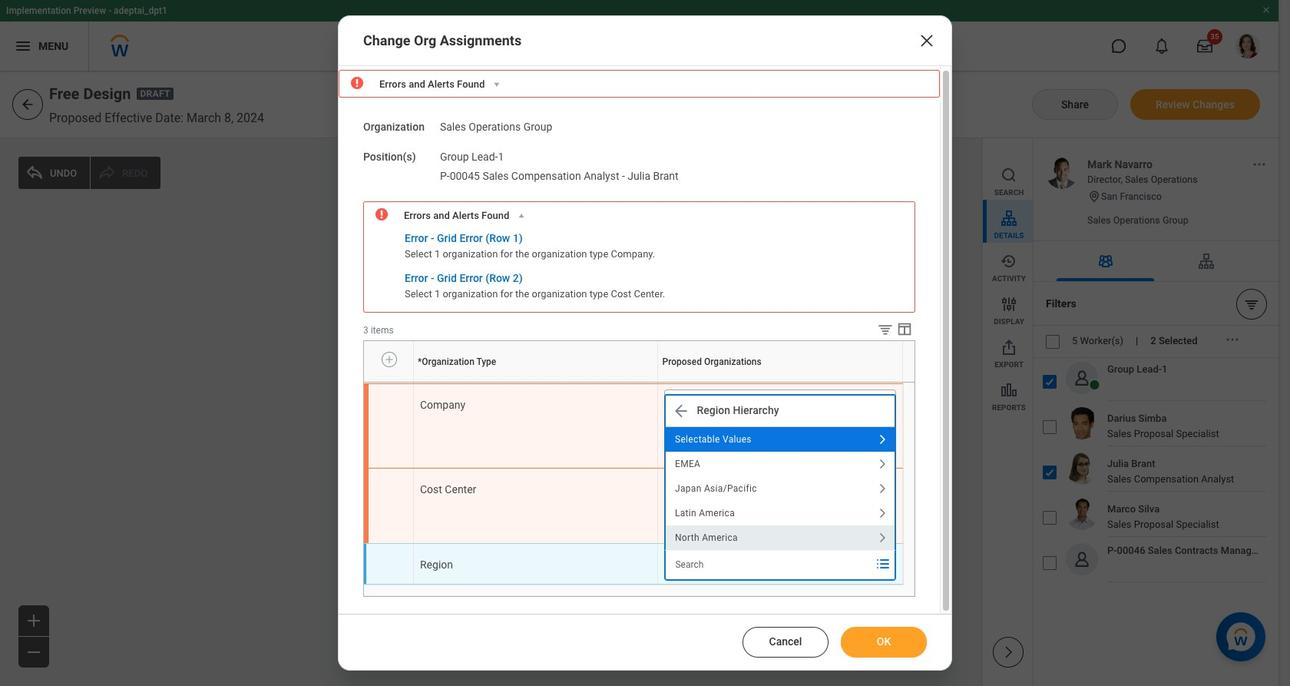 Task type: describe. For each thing, give the bounding box(es) containing it.
cost inside row element
[[420, 483, 443, 495]]

organization down 0
[[532, 288, 587, 300]]

selectable
[[676, 434, 721, 445]]

arrow left image
[[673, 402, 691, 420]]

- inside banner
[[108, 5, 112, 16]]

display
[[994, 317, 1025, 326]]

organization down error - grid error (row 1) "link"
[[443, 248, 498, 260]]

organization type button
[[414, 382, 421, 383]]

search
[[995, 188, 1024, 197]]

prompts image for region
[[874, 555, 893, 573]]

71200
[[692, 507, 721, 518]]

error - grid error (row 2) link
[[405, 272, 523, 286]]

japan
[[676, 483, 702, 494]]

selectable values
[[676, 434, 753, 445]]

global modern services gmbh (austria) element
[[692, 396, 841, 423]]

profile logan mcneil element
[[1227, 29, 1270, 63]]

japan asia/pacific
[[676, 483, 758, 494]]

america for latin
[[700, 508, 736, 518]]

2 selected
[[1151, 335, 1198, 347]]

user image
[[1073, 549, 1093, 569]]

region hierarchy
[[697, 404, 780, 417]]

1 vertical spatial caret up image
[[630, 256, 638, 265]]

71500 field sales - latam, press delete to clear value. option
[[670, 480, 843, 498]]

chevron right small image for emea
[[874, 455, 892, 473]]

for for 1)
[[501, 248, 513, 260]]

location image
[[1088, 190, 1102, 204]]

modern for z.o.o.
[[725, 432, 760, 443]]

cancel
[[770, 635, 803, 648]]

minus image
[[25, 643, 43, 662]]

darius
[[1108, 413, 1137, 424]]

redo button
[[91, 157, 161, 189]]

found for the top caret up image
[[482, 210, 510, 221]]

1 inside items selected list
[[498, 150, 504, 163]]

and for exclamation image
[[409, 78, 426, 90]]

org
[[414, 32, 437, 48]]

8,
[[224, 111, 234, 125]]

00046
[[1118, 545, 1146, 556]]

organization inside row element
[[422, 356, 475, 367]]

group down mark navarro director, sales operations on the right top of page
[[1163, 214, 1189, 226]]

71200 field sales - north america, press delete to clear value. option
[[670, 506, 868, 534]]

3 items
[[363, 325, 394, 336]]

0
[[562, 255, 567, 266]]

grid for error - grid error (row 2)
[[437, 272, 457, 284]]

reports
[[993, 403, 1026, 412]]

hierarchy
[[733, 404, 780, 417]]

0 vertical spatial caret up image
[[517, 211, 527, 221]]

items
[[371, 325, 394, 336]]

group down worker(s) on the right of page
[[1108, 363, 1135, 375]]

mark
[[1088, 158, 1113, 171]]

1 horizontal spatial contact card matrix manager image
[[1097, 252, 1115, 270]]

draft
[[140, 89, 170, 99]]

share
[[1062, 98, 1090, 110]]

brant inside 'julia brant sales compensation analyst'
[[1132, 458, 1156, 469]]

inbox large image
[[1198, 38, 1213, 54]]

|
[[1137, 335, 1139, 347]]

mark navarro director, sales operations
[[1088, 158, 1199, 185]]

search image
[[451, 37, 469, 55]]

america inside 71200 field sales - north america
[[692, 521, 731, 532]]

navarro
[[1115, 158, 1153, 171]]

organization up error - grid error (row 2) select 1 organization for the organization type cost center.
[[532, 248, 587, 260]]

1 horizontal spatial sales operations group
[[1088, 214, 1189, 226]]

(unfille
[[1264, 545, 1291, 556]]

asia/pacific
[[705, 483, 758, 494]]

sp.
[[805, 432, 820, 443]]

and for exclamation icon
[[434, 210, 450, 221]]

undo r image
[[98, 164, 116, 182]]

free
[[49, 85, 79, 103]]

proposed organizations
[[663, 356, 762, 367]]

1 down 2 selected
[[1163, 363, 1168, 375]]

cancel button
[[743, 627, 829, 658]]

1)
[[513, 232, 523, 245]]

ok
[[877, 635, 892, 648]]

0 horizontal spatial contact card matrix manager image
[[618, 255, 628, 266]]

* organization type
[[418, 356, 497, 367]]

x small image for company
[[673, 397, 689, 412]]

group up items selected list
[[524, 121, 553, 133]]

selected
[[1160, 335, 1198, 347]]

group lead-1 inside items selected list
[[440, 150, 504, 163]]

user image
[[1073, 368, 1093, 388]]

latin
[[676, 508, 697, 518]]

julia brant sales compensation analyst
[[1108, 458, 1235, 485]]

group inside items selected list
[[440, 150, 469, 163]]

row element containing cost center
[[364, 468, 903, 543]]

errors and alerts found for the top caret up image
[[404, 210, 510, 221]]

contracts
[[1176, 545, 1219, 556]]

1 horizontal spatial group lead-1
[[1108, 363, 1168, 375]]

worker(s)
[[1081, 335, 1124, 347]]

errors and alerts found for caret down image
[[380, 78, 485, 90]]

region for region
[[420, 558, 453, 571]]

global for (austria)
[[692, 396, 722, 408]]

prompts image for cost center
[[874, 479, 893, 498]]

prompts image for company
[[874, 395, 893, 413]]

sales operations group inside change org assignments dialog
[[440, 121, 553, 133]]

organizations inside row element
[[705, 356, 762, 367]]

5 for 5 worker(s)
[[1073, 335, 1078, 347]]

global for z.o.o.
[[692, 432, 722, 443]]

assignments
[[440, 32, 522, 48]]

center.
[[634, 288, 666, 300]]

implementation
[[6, 5, 71, 16]]

items selected list
[[440, 147, 704, 183]]

global modern services sp. z.o.o. (poland), press delete to clear value. option
[[670, 431, 868, 459]]

undo l image
[[25, 164, 44, 182]]

center
[[445, 483, 477, 495]]

00045
[[450, 169, 480, 182]]

(row for 2)
[[486, 272, 510, 284]]

sales for p-00046 sales contracts manager (unfille
[[1149, 545, 1173, 556]]

p- for 00046
[[1108, 545, 1118, 556]]

review changes button
[[1131, 89, 1261, 120]]

cost center
[[420, 483, 477, 495]]

region for region hierarchy
[[697, 404, 731, 417]]

filter image
[[1245, 296, 1260, 312]]

0 horizontal spatial org chart image
[[550, 255, 560, 266]]

arrow left image
[[20, 97, 35, 112]]

caret down image
[[492, 79, 503, 90]]

undo
[[50, 167, 77, 179]]

p-00046 sales contracts manager (unfille
[[1108, 545, 1291, 556]]

items selected for proposed organizations list box for company
[[666, 392, 873, 462]]

alerts for caret down image
[[428, 78, 455, 90]]

(row for 1)
[[486, 232, 510, 245]]

x small image
[[673, 508, 689, 523]]

(poland)
[[720, 445, 760, 457]]

exclamation image
[[376, 209, 387, 221]]

sales for julia brant sales compensation analyst
[[1108, 473, 1132, 485]]

marco silva sales proposal specialist
[[1108, 503, 1220, 530]]

implementation preview -   adeptai_dpt1
[[6, 5, 167, 16]]

field for 71200
[[724, 507, 746, 518]]

organization type proposed organizations
[[414, 382, 667, 383]]

emea
[[676, 459, 701, 469]]

details
[[995, 231, 1025, 240]]

global modern services gmbh (austria), press delete to clear value. option
[[670, 396, 868, 423]]

san
[[1102, 190, 1118, 202]]

cost inside error - grid error (row 2) select 1 organization for the organization type cost center.
[[611, 288, 632, 300]]

activity
[[993, 274, 1027, 283]]

1 horizontal spatial org chart image
[[1198, 252, 1216, 270]]

latin america
[[676, 508, 736, 518]]

proposal for marco silva
[[1135, 519, 1174, 530]]

company.
[[611, 248, 656, 260]]

date:
[[155, 111, 184, 125]]

julia inside items selected list
[[628, 169, 651, 182]]

proposed organizations button
[[659, 382, 668, 383]]

lead- inside items selected list
[[472, 150, 498, 163]]

2)
[[513, 272, 523, 284]]

close environment banner image
[[1262, 5, 1272, 15]]

select for error - grid error (row 1)
[[405, 248, 432, 260]]

sales for 71200 field sales - north america
[[749, 507, 775, 518]]

compensation for 00045
[[512, 169, 581, 182]]

design
[[83, 85, 131, 103]]

darius simba sales proposal specialist
[[1108, 413, 1220, 440]]

type for 2)
[[590, 288, 609, 300]]

error - grid error (row 1) link
[[405, 232, 523, 246]]

found for caret down image
[[457, 78, 485, 90]]



Task type: locate. For each thing, give the bounding box(es) containing it.
specialist
[[1177, 428, 1220, 440], [1177, 519, 1220, 530]]

1 specialist from the top
[[1177, 428, 1220, 440]]

2 vertical spatial operations
[[1114, 214, 1161, 226]]

1 down sales operations group element
[[498, 150, 504, 163]]

group lead-1 element
[[440, 147, 504, 163]]

row element
[[364, 341, 907, 382], [364, 384, 903, 468], [364, 468, 903, 543], [364, 543, 903, 584]]

sales right "00046"
[[1149, 545, 1173, 556]]

type down *
[[419, 382, 420, 383]]

2 grid from the top
[[437, 272, 457, 284]]

1 vertical spatial lead-
[[1138, 363, 1163, 375]]

sales inside "element"
[[749, 483, 775, 495]]

0 vertical spatial alerts
[[428, 78, 455, 90]]

1 horizontal spatial lead-
[[1138, 363, 1163, 375]]

1 vertical spatial organizations
[[662, 382, 667, 383]]

director,
[[1088, 174, 1123, 185]]

type inside error - grid error (row 2) select 1 organization for the organization type cost center.
[[590, 288, 609, 300]]

0 horizontal spatial type
[[419, 382, 420, 383]]

1 down error - grid error (row 1) "link"
[[435, 248, 440, 260]]

operations down francisco
[[1114, 214, 1161, 226]]

services for gmbh
[[763, 396, 803, 408]]

field inside "element"
[[724, 483, 746, 495]]

3 row element from the top
[[364, 468, 903, 543]]

2 horizontal spatial proposed
[[663, 356, 702, 367]]

x small image
[[673, 397, 689, 412], [673, 432, 689, 448], [673, 482, 689, 497]]

errors for exclamation image
[[380, 78, 406, 90]]

modern inside global modern services gmbh (austria)
[[725, 396, 760, 408]]

2 services from the top
[[763, 432, 803, 443]]

filters
[[1047, 297, 1077, 310]]

chevron right small image for latin america
[[874, 504, 892, 522]]

services for sp.
[[763, 432, 803, 443]]

0 horizontal spatial analyst
[[584, 169, 620, 182]]

0 vertical spatial brant
[[654, 169, 679, 182]]

1 prompts image from the top
[[874, 395, 893, 413]]

row element containing company
[[364, 384, 903, 468]]

71500
[[692, 483, 721, 495]]

group lead-1 up 00045
[[440, 150, 504, 163]]

(row left 2)
[[486, 272, 510, 284]]

found
[[457, 78, 485, 90], [482, 210, 510, 221]]

p- right user icon
[[1108, 545, 1118, 556]]

chevron right image
[[1001, 645, 1016, 660]]

gmbh
[[805, 396, 835, 408]]

71500 field sales - latam element
[[692, 482, 816, 496]]

global inside global modern services sp. z.o.o. (poland)
[[692, 432, 722, 443]]

0 vertical spatial north
[[783, 507, 810, 518]]

proposal for darius simba
[[1135, 428, 1174, 440]]

undo button
[[18, 157, 90, 189]]

3 prompts image from the top
[[874, 555, 893, 573]]

errors and alerts found down the org at the top of page
[[380, 78, 485, 90]]

2 proposal from the top
[[1135, 519, 1174, 530]]

0 vertical spatial julia
[[628, 169, 651, 182]]

company
[[420, 399, 466, 411]]

select for error - grid error (row 2)
[[405, 288, 432, 300]]

0 vertical spatial type
[[590, 248, 609, 260]]

francisco
[[1121, 190, 1163, 202]]

sales up marco
[[1108, 473, 1132, 485]]

chevron right small image for japan asia/pacific
[[874, 479, 892, 498]]

sales down "darius"
[[1108, 428, 1132, 440]]

1 chevron right small image from the top
[[874, 430, 892, 449]]

the inside error - grid error (row 1) select 1 organization for the organization type company.
[[516, 248, 530, 260]]

global modern services gmbh (austria)
[[692, 396, 835, 422]]

review
[[1156, 98, 1191, 110]]

0 horizontal spatial organizations
[[662, 382, 667, 383]]

5 worker(s)
[[1073, 335, 1124, 347]]

2 type from the top
[[590, 288, 609, 300]]

select
[[405, 248, 432, 260], [405, 288, 432, 300]]

1 vertical spatial brant
[[1132, 458, 1156, 469]]

brant inside p-00045 sales compensation analyst - julia brant element
[[654, 169, 679, 182]]

2
[[1151, 335, 1157, 347]]

global up z.o.o.
[[692, 432, 722, 443]]

4 row element from the top
[[364, 543, 903, 584]]

1 the from the top
[[516, 248, 530, 260]]

chevron right small image for selectable values
[[874, 430, 892, 449]]

x small image inside global modern services gmbh (austria), press delete to clear value. option
[[673, 397, 689, 412]]

1 inside error - grid error (row 2) select 1 organization for the organization type cost center.
[[435, 288, 440, 300]]

specialist for marco silva sales proposal specialist
[[1177, 519, 1220, 530]]

0 horizontal spatial cost
[[420, 483, 443, 495]]

items selected for proposed organizations list box for cost center
[[666, 477, 873, 537]]

modern inside global modern services sp. z.o.o. (poland)
[[725, 432, 760, 443]]

type for 1)
[[590, 248, 609, 260]]

ok button
[[841, 627, 927, 658]]

p- for 00045
[[440, 169, 450, 182]]

found left caret down image
[[457, 78, 485, 90]]

lead- down 2
[[1138, 363, 1163, 375]]

0 vertical spatial the
[[516, 248, 530, 260]]

0 horizontal spatial lead-
[[472, 150, 498, 163]]

menu
[[984, 138, 1034, 415]]

1 vertical spatial sales operations group
[[1088, 214, 1189, 226]]

sales inside items selected list
[[483, 169, 509, 182]]

- inside error - grid error (row 1) select 1 organization for the organization type company.
[[431, 232, 435, 245]]

x small image up latin
[[673, 482, 689, 497]]

sales inside 'julia brant sales compensation analyst'
[[1108, 473, 1132, 485]]

1 row element from the top
[[364, 341, 907, 382]]

select inside error - grid error (row 2) select 1 organization for the organization type cost center.
[[405, 288, 432, 300]]

2 (row from the top
[[486, 272, 510, 284]]

Proposed Organizations field
[[666, 551, 870, 578]]

operations
[[469, 121, 521, 133], [1152, 174, 1199, 185], [1114, 214, 1161, 226]]

cost left center
[[420, 483, 443, 495]]

plus image
[[25, 612, 43, 630]]

1 vertical spatial specialist
[[1177, 519, 1220, 530]]

0 horizontal spatial region
[[420, 558, 453, 571]]

implementation preview -   adeptai_dpt1 banner
[[0, 0, 1279, 71]]

0 vertical spatial chevron right small image
[[874, 430, 892, 449]]

chevron right small image
[[874, 455, 892, 473], [874, 504, 892, 522]]

0 vertical spatial 5
[[638, 255, 644, 266]]

1 services from the top
[[763, 396, 803, 408]]

sales operations group up group lead-1 element
[[440, 121, 553, 133]]

0 horizontal spatial compensation
[[512, 169, 581, 182]]

2 row element from the top
[[364, 384, 903, 468]]

2 prompts image from the top
[[874, 479, 893, 498]]

0 vertical spatial compensation
[[512, 169, 581, 182]]

compensation up "silva"
[[1135, 473, 1200, 485]]

global
[[692, 396, 722, 408], [692, 432, 722, 443]]

menu containing search
[[984, 138, 1034, 415]]

0 vertical spatial proposed
[[49, 111, 102, 125]]

p-00045 sales compensation analyst - julia brant
[[440, 169, 679, 182]]

contact card matrix manager image right 0
[[618, 255, 628, 266]]

organizations up region hierarchy
[[705, 356, 762, 367]]

error - grid error (row 1) select 1 organization for the organization type company.
[[405, 232, 656, 260]]

cost left center.
[[611, 288, 632, 300]]

global modern services sp. z.o.o. (poland) element
[[692, 431, 841, 459]]

0 vertical spatial sales operations group
[[440, 121, 553, 133]]

1 horizontal spatial type
[[477, 356, 497, 367]]

(row inside error - grid error (row 1) select 1 organization for the organization type company.
[[486, 232, 510, 245]]

chevron right small image
[[874, 430, 892, 449], [874, 479, 892, 498], [874, 528, 892, 547]]

grid inside error - grid error (row 2) select 1 organization for the organization type cost center.
[[437, 272, 457, 284]]

2 modern from the top
[[725, 432, 760, 443]]

0 vertical spatial and
[[409, 78, 426, 90]]

sales inside 71200 field sales - north america
[[749, 507, 775, 518]]

1 vertical spatial proposal
[[1135, 519, 1174, 530]]

sales up 71200 field sales - north america element
[[749, 483, 775, 495]]

type left center.
[[590, 288, 609, 300]]

0 horizontal spatial and
[[409, 78, 426, 90]]

3 chevron right small image from the top
[[874, 528, 892, 547]]

1 vertical spatial type
[[590, 288, 609, 300]]

services left sp.
[[763, 432, 803, 443]]

caret up image up center.
[[630, 256, 638, 265]]

items selected for proposed organizations list box
[[666, 392, 873, 462], [666, 477, 873, 537]]

0 vertical spatial found
[[457, 78, 485, 90]]

1 select from the top
[[405, 248, 432, 260]]

lead- up 00045
[[472, 150, 498, 163]]

0 vertical spatial cost
[[611, 288, 632, 300]]

1 vertical spatial services
[[763, 432, 803, 443]]

1 horizontal spatial north
[[783, 507, 810, 518]]

1 x small image from the top
[[673, 397, 689, 412]]

errors and alerts found up error - grid error (row 1) "link"
[[404, 210, 510, 221]]

2 chevron right small image from the top
[[874, 504, 892, 522]]

1 vertical spatial global
[[692, 432, 722, 443]]

group lead-1
[[440, 150, 504, 163], [1108, 363, 1168, 375]]

services
[[763, 396, 803, 408], [763, 432, 803, 443]]

sales for 71500 field sales - latam
[[749, 483, 775, 495]]

lead-
[[472, 150, 498, 163], [1138, 363, 1163, 375]]

0 horizontal spatial proposed
[[49, 111, 102, 125]]

group up 00045
[[440, 150, 469, 163]]

0 vertical spatial (row
[[486, 232, 510, 245]]

and
[[409, 78, 426, 90], [434, 210, 450, 221]]

(row left 1)
[[486, 232, 510, 245]]

0 horizontal spatial group lead-1
[[440, 150, 504, 163]]

(row inside error - grid error (row 2) select 1 organization for the organization type cost center.
[[486, 272, 510, 284]]

0 vertical spatial chevron right small image
[[874, 455, 892, 473]]

north inside 71200 field sales - north america
[[783, 507, 810, 518]]

america
[[700, 508, 736, 518], [692, 521, 731, 532], [703, 532, 739, 543]]

71200 field sales - north america
[[692, 507, 810, 532]]

modern for (austria)
[[725, 396, 760, 408]]

items selected for proposed organizations list box containing global modern services gmbh (austria)
[[666, 392, 873, 462]]

organization for organization
[[363, 121, 425, 133]]

toolbar
[[866, 321, 916, 341]]

analyst inside 'julia brant sales compensation analyst'
[[1202, 473, 1235, 485]]

p-
[[440, 169, 450, 182], [1108, 545, 1118, 556]]

2 specialist from the top
[[1177, 519, 1220, 530]]

1 vertical spatial group lead-1
[[1108, 363, 1168, 375]]

alerts
[[428, 78, 455, 90], [453, 210, 479, 221]]

grid up the 'error - grid error (row 2)' link
[[437, 232, 457, 245]]

2024
[[237, 111, 264, 125]]

exclamation image
[[351, 78, 362, 89]]

2 vertical spatial chevron right small image
[[874, 528, 892, 547]]

1 modern from the top
[[725, 396, 760, 408]]

values
[[723, 434, 753, 445]]

organization
[[443, 248, 498, 260], [532, 248, 587, 260], [443, 288, 498, 300], [532, 288, 587, 300]]

1 horizontal spatial analyst
[[1202, 473, 1235, 485]]

services left gmbh
[[763, 396, 803, 408]]

1 grid from the top
[[437, 232, 457, 245]]

contact card matrix manager image down san at right top
[[1097, 252, 1115, 270]]

row element containing region
[[364, 543, 903, 584]]

alerts down the search icon
[[428, 78, 455, 90]]

2 the from the top
[[516, 288, 530, 300]]

0 vertical spatial specialist
[[1177, 428, 1220, 440]]

errors right exclamation image
[[380, 78, 406, 90]]

1 horizontal spatial and
[[434, 210, 450, 221]]

north down latam
[[783, 507, 810, 518]]

errors for exclamation icon
[[404, 210, 431, 221]]

north down x small image
[[676, 532, 700, 543]]

notifications large image
[[1155, 38, 1170, 54]]

operations up group lead-1 element
[[469, 121, 521, 133]]

grid for error - grid error (row 1)
[[437, 232, 457, 245]]

sales for p-00045 sales compensation analyst - julia brant
[[483, 169, 509, 182]]

p-00045 sales compensation analyst - julia brant element
[[440, 166, 679, 182]]

sales up group lead-1 element
[[440, 121, 466, 133]]

1 vertical spatial prompts image
[[874, 479, 893, 498]]

field inside 71200 field sales - north america
[[724, 507, 746, 518]]

redo
[[122, 167, 148, 179]]

changes
[[1193, 98, 1236, 110]]

1 vertical spatial compensation
[[1135, 473, 1200, 485]]

toolbar inside change org assignments dialog
[[866, 321, 916, 341]]

org chart image
[[1198, 252, 1216, 270], [550, 255, 560, 266]]

sales operations group down francisco
[[1088, 214, 1189, 226]]

sales down location image
[[1088, 214, 1112, 226]]

select down the 'error - grid error (row 2)' link
[[405, 288, 432, 300]]

region up "selectable values" at the right of the page
[[697, 404, 731, 417]]

1 horizontal spatial region
[[697, 404, 731, 417]]

select inside error - grid error (row 1) select 1 organization for the organization type company.
[[405, 248, 432, 260]]

sales inside mark navarro director, sales operations
[[1126, 174, 1149, 185]]

0 vertical spatial prompts image
[[874, 395, 893, 413]]

p- down group lead-1 element
[[440, 169, 450, 182]]

caret up image up 1)
[[517, 211, 527, 221]]

related actions image
[[1253, 157, 1268, 172], [669, 193, 680, 204], [1225, 332, 1241, 348], [850, 399, 861, 410], [850, 435, 861, 445]]

organizations down proposed organizations
[[662, 382, 667, 383]]

z.o.o.
[[692, 445, 718, 457]]

north
[[783, 507, 810, 518], [676, 532, 700, 543]]

and up error - grid error (row 1) "link"
[[434, 210, 450, 221]]

plus image
[[384, 352, 395, 366]]

change org assignments
[[363, 32, 522, 48]]

- inside "element"
[[777, 483, 780, 495]]

1 vertical spatial north
[[676, 532, 700, 543]]

1 vertical spatial and
[[434, 210, 450, 221]]

sales for darius simba sales proposal specialist
[[1108, 428, 1132, 440]]

region
[[697, 404, 731, 417], [420, 558, 453, 571]]

1
[[498, 150, 504, 163], [435, 248, 440, 260], [435, 288, 440, 300], [1163, 363, 1168, 375]]

proposed for proposed organizations
[[663, 356, 702, 367]]

2 select from the top
[[405, 288, 432, 300]]

1 vertical spatial operations
[[1152, 174, 1199, 185]]

organization up company in the bottom left of the page
[[422, 356, 475, 367]]

chevron right small image for north america
[[874, 528, 892, 547]]

1 vertical spatial the
[[516, 288, 530, 300]]

cost
[[611, 288, 632, 300], [420, 483, 443, 495]]

adeptai_dpt1
[[114, 5, 167, 16]]

found up error - grid error (row 1) "link"
[[482, 210, 510, 221]]

region inside row element
[[420, 558, 453, 571]]

silva
[[1139, 503, 1160, 515]]

and down the org at the top of page
[[409, 78, 426, 90]]

for down 1)
[[501, 248, 513, 260]]

2 global from the top
[[692, 432, 722, 443]]

analyst for julia brant sales compensation analyst
[[1202, 473, 1235, 485]]

1 vertical spatial modern
[[725, 432, 760, 443]]

1 vertical spatial grid
[[437, 272, 457, 284]]

error
[[405, 232, 428, 245], [460, 232, 483, 245], [405, 272, 428, 284], [460, 272, 483, 284]]

services inside global modern services gmbh (austria)
[[763, 396, 803, 408]]

1 for from the top
[[501, 248, 513, 260]]

analyst for p-00045 sales compensation analyst - julia brant
[[584, 169, 620, 182]]

review changes
[[1156, 98, 1236, 110]]

1 (row from the top
[[486, 232, 510, 245]]

san francisco
[[1102, 190, 1163, 202]]

the inside error - grid error (row 2) select 1 organization for the organization type cost center.
[[516, 288, 530, 300]]

0 vertical spatial analyst
[[584, 169, 620, 182]]

1 vertical spatial julia
[[1108, 458, 1130, 469]]

0 vertical spatial select
[[405, 248, 432, 260]]

1 chevron right small image from the top
[[874, 455, 892, 473]]

organizations
[[705, 356, 762, 367], [662, 382, 667, 383]]

compensation inside items selected list
[[512, 169, 581, 182]]

5 up center.
[[638, 255, 644, 266]]

0 vertical spatial field
[[724, 483, 746, 495]]

the down 2)
[[516, 288, 530, 300]]

0 vertical spatial type
[[477, 356, 497, 367]]

sales down marco
[[1108, 519, 1132, 530]]

sales right 00045
[[483, 169, 509, 182]]

1 vertical spatial found
[[482, 210, 510, 221]]

operations up francisco
[[1152, 174, 1199, 185]]

sales operations group element
[[440, 118, 553, 133]]

for
[[501, 248, 513, 260], [501, 288, 513, 300]]

region down cost center
[[420, 558, 453, 571]]

for inside error - grid error (row 1) select 1 organization for the organization type company.
[[501, 248, 513, 260]]

specialist for darius simba sales proposal specialist
[[1177, 428, 1220, 440]]

north america
[[676, 532, 739, 543]]

- inside error - grid error (row 2) select 1 organization for the organization type cost center.
[[431, 272, 435, 284]]

type
[[477, 356, 497, 367], [419, 382, 420, 383]]

compensation up 1)
[[512, 169, 581, 182]]

x small image up emea
[[673, 432, 689, 448]]

errors right exclamation icon
[[404, 210, 431, 221]]

caret up image
[[517, 211, 527, 221], [630, 256, 638, 265]]

marco
[[1108, 503, 1137, 515]]

for down 2)
[[501, 288, 513, 300]]

0 vertical spatial region
[[697, 404, 731, 417]]

global modern services sp. z.o.o. (poland)
[[692, 432, 820, 457]]

2 items selected for proposed organizations list box from the top
[[666, 477, 873, 537]]

sales for marco silva sales proposal specialist
[[1108, 519, 1132, 530]]

type up organization type proposed organizations
[[477, 356, 497, 367]]

p- inside p-00045 sales compensation analyst - julia brant element
[[440, 169, 450, 182]]

5 left worker(s) on the right of page
[[1073, 335, 1078, 347]]

1 field from the top
[[724, 483, 746, 495]]

contact card matrix manager image
[[1097, 252, 1115, 270], [618, 255, 628, 266]]

specialist up 'julia brant sales compensation analyst'
[[1177, 428, 1220, 440]]

2 for from the top
[[501, 288, 513, 300]]

latam
[[783, 483, 816, 495]]

proposed effective date: march 8, 2024
[[49, 111, 264, 125]]

1 vertical spatial for
[[501, 288, 513, 300]]

field for 71500
[[724, 483, 746, 495]]

the down 1)
[[516, 248, 530, 260]]

operations inside mark navarro director, sales operations
[[1152, 174, 1199, 185]]

proposal inside darius simba sales proposal specialist
[[1135, 428, 1174, 440]]

share button
[[1033, 89, 1119, 120]]

sales inside darius simba sales proposal specialist
[[1108, 428, 1132, 440]]

analyst inside items selected list
[[584, 169, 620, 182]]

3
[[363, 325, 369, 336]]

0 horizontal spatial north
[[676, 532, 700, 543]]

2 vertical spatial x small image
[[673, 482, 689, 497]]

1 down the 'error - grid error (row 2)' link
[[435, 288, 440, 300]]

position(s)
[[363, 150, 416, 163]]

0 vertical spatial organization
[[363, 121, 425, 133]]

x small image left (austria)
[[673, 397, 689, 412]]

organization up position(s)
[[363, 121, 425, 133]]

1 inside error - grid error (row 1) select 1 organization for the organization type company.
[[435, 248, 440, 260]]

0 vertical spatial organizations
[[705, 356, 762, 367]]

change org assignments dialog
[[338, 15, 953, 671]]

preview
[[74, 5, 106, 16]]

- inside 71200 field sales - north america
[[777, 507, 780, 518]]

1 global from the top
[[692, 396, 722, 408]]

proposal inside marco silva sales proposal specialist
[[1135, 519, 1174, 530]]

for for 2)
[[501, 288, 513, 300]]

export
[[995, 360, 1024, 369]]

0 horizontal spatial p-
[[440, 169, 450, 182]]

click to view/edit grid preferences image
[[897, 321, 914, 337]]

x small image inside global modern services sp. z.o.o. (poland), press delete to clear value. 'option'
[[673, 432, 689, 448]]

tab list
[[1034, 241, 1280, 282]]

1 vertical spatial (row
[[486, 272, 510, 284]]

2 x small image from the top
[[673, 432, 689, 448]]

1 type from the top
[[590, 248, 609, 260]]

organization for organization type proposed organizations
[[414, 382, 419, 383]]

1 vertical spatial type
[[419, 382, 420, 383]]

proposal down "silva"
[[1135, 519, 1174, 530]]

2 chevron right small image from the top
[[874, 479, 892, 498]]

compensation inside 'julia brant sales compensation analyst'
[[1135, 473, 1200, 485]]

*
[[418, 356, 422, 367]]

0 vertical spatial global
[[692, 396, 722, 408]]

group lead-1 down | at the right of the page
[[1108, 363, 1168, 375]]

1 vertical spatial analyst
[[1202, 473, 1235, 485]]

1 items selected for proposed organizations list box from the top
[[666, 392, 873, 462]]

type left company.
[[590, 248, 609, 260]]

1 vertical spatial errors
[[404, 210, 431, 221]]

row element containing *
[[364, 341, 907, 382]]

prompts image
[[874, 395, 893, 413], [874, 479, 893, 498], [874, 555, 893, 573]]

effective
[[105, 111, 152, 125]]

modern
[[725, 396, 760, 408], [725, 432, 760, 443]]

compensation for brant
[[1135, 473, 1200, 485]]

0 vertical spatial services
[[763, 396, 803, 408]]

services inside global modern services sp. z.o.o. (poland)
[[763, 432, 803, 443]]

field
[[724, 483, 746, 495], [724, 507, 746, 518]]

alerts up error - grid error (row 1) "link"
[[453, 210, 479, 221]]

1 vertical spatial chevron right small image
[[874, 479, 892, 498]]

alerts for the top caret up image
[[453, 210, 479, 221]]

organization down the 'error - grid error (row 2)' link
[[443, 288, 498, 300]]

errors and alerts found
[[380, 78, 485, 90], [404, 210, 510, 221]]

global up (austria)
[[692, 396, 722, 408]]

grid down error - grid error (row 1) "link"
[[437, 272, 457, 284]]

1 proposal from the top
[[1135, 428, 1174, 440]]

proposed for proposed effective date: march 8, 2024
[[49, 111, 102, 125]]

1 vertical spatial select
[[405, 288, 432, 300]]

america down 71200
[[703, 532, 739, 543]]

1 vertical spatial proposed
[[663, 356, 702, 367]]

for inside error - grid error (row 2) select 1 organization for the organization type cost center.
[[501, 288, 513, 300]]

1 horizontal spatial p-
[[1108, 545, 1118, 556]]

0 vertical spatial lead-
[[472, 150, 498, 163]]

specialist inside marco silva sales proposal specialist
[[1177, 519, 1220, 530]]

(austria)
[[692, 410, 733, 422]]

america down japan asia/pacific
[[700, 508, 736, 518]]

5 for 5
[[638, 255, 644, 266]]

sales down the navarro
[[1126, 174, 1149, 185]]

select down error - grid error (row 1) "link"
[[405, 248, 432, 260]]

sales down 71500 field sales - latam, press delete to clear value. option
[[749, 507, 775, 518]]

x image
[[918, 32, 937, 50]]

1 horizontal spatial proposed
[[659, 382, 662, 383]]

0 vertical spatial errors and alerts found
[[380, 78, 485, 90]]

0 vertical spatial grid
[[437, 232, 457, 245]]

items selected for proposed organizations list box containing 71500 field sales - latam
[[666, 477, 873, 537]]

71500 field sales - latam
[[692, 483, 816, 495]]

manager
[[1222, 545, 1261, 556]]

global inside global modern services gmbh (austria)
[[692, 396, 722, 408]]

0 horizontal spatial caret up image
[[517, 211, 527, 221]]

x small image inside 71500 field sales - latam, press delete to clear value. option
[[673, 482, 689, 497]]

america down latin america
[[692, 521, 731, 532]]

1 vertical spatial organization
[[422, 356, 475, 367]]

the for 1)
[[516, 248, 530, 260]]

3 x small image from the top
[[673, 482, 689, 497]]

1 horizontal spatial brant
[[1132, 458, 1156, 469]]

the
[[516, 248, 530, 260], [516, 288, 530, 300]]

operations inside change org assignments dialog
[[469, 121, 521, 133]]

organization
[[363, 121, 425, 133], [422, 356, 475, 367], [414, 382, 419, 383]]

julia inside 'julia brant sales compensation analyst'
[[1108, 458, 1130, 469]]

type inside error - grid error (row 1) select 1 organization for the organization type company.
[[590, 248, 609, 260]]

1 vertical spatial items selected for proposed organizations list box
[[666, 477, 873, 537]]

x small image for cost center
[[673, 482, 689, 497]]

0 vertical spatial p-
[[440, 169, 450, 182]]

1 vertical spatial field
[[724, 507, 746, 518]]

organization down *
[[414, 382, 419, 383]]

grid inside error - grid error (row 1) select 1 organization for the organization type company.
[[437, 232, 457, 245]]

0 horizontal spatial julia
[[628, 169, 651, 182]]

proposed inside row element
[[663, 356, 702, 367]]

1 horizontal spatial cost
[[611, 288, 632, 300]]

specialist up contracts
[[1177, 519, 1220, 530]]

specialist inside darius simba sales proposal specialist
[[1177, 428, 1220, 440]]

- inside items selected list
[[622, 169, 625, 182]]

the for 2)
[[516, 288, 530, 300]]

simba
[[1139, 413, 1168, 424]]

71200 field sales - north america element
[[692, 506, 841, 534]]

select to filter grid data image
[[878, 321, 894, 337]]

america for north
[[703, 532, 739, 543]]

2 field from the top
[[724, 507, 746, 518]]

sales inside marco silva sales proposal specialist
[[1108, 519, 1132, 530]]

sales
[[440, 121, 466, 133], [483, 169, 509, 182], [1126, 174, 1149, 185], [1088, 214, 1112, 226], [1108, 428, 1132, 440], [1108, 473, 1132, 485], [749, 483, 775, 495], [749, 507, 775, 518], [1108, 519, 1132, 530], [1149, 545, 1173, 556]]

1 vertical spatial cost
[[420, 483, 443, 495]]

proposal down the simba
[[1135, 428, 1174, 440]]

0 vertical spatial for
[[501, 248, 513, 260]]

1 horizontal spatial 5
[[1073, 335, 1078, 347]]

2 vertical spatial organization
[[414, 382, 419, 383]]



Task type: vqa. For each thing, say whether or not it's contained in the screenshot.


